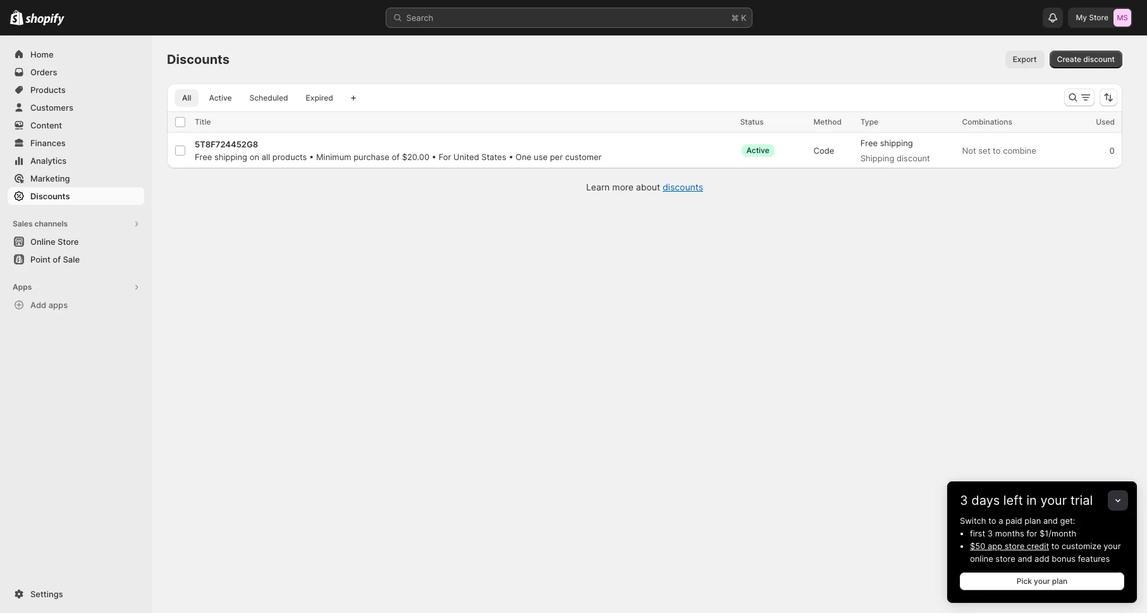 Task type: describe. For each thing, give the bounding box(es) containing it.
settings link
[[8, 585, 144, 603]]

discounts link
[[663, 182, 704, 192]]

features
[[1079, 554, 1111, 564]]

days
[[972, 493, 1001, 508]]

all button
[[175, 89, 199, 107]]

export
[[1013, 54, 1037, 64]]

united
[[454, 152, 479, 162]]

my
[[1077, 13, 1088, 22]]

discount inside free shipping shipping discount
[[897, 153, 931, 163]]

bonus
[[1052, 554, 1076, 564]]

your inside dropdown button
[[1041, 493, 1068, 508]]

1 vertical spatial to
[[989, 516, 997, 526]]

first
[[971, 528, 986, 538]]

content
[[30, 120, 62, 130]]

3 days left in your trial
[[961, 493, 1094, 508]]

code
[[814, 146, 835, 156]]

expired link
[[298, 89, 341, 107]]

shipping for on
[[214, 152, 247, 162]]

analytics link
[[8, 152, 144, 170]]

online store
[[30, 237, 79, 247]]

pick your plan link
[[961, 573, 1125, 590]]

orders
[[30, 67, 57, 77]]

apps
[[49, 300, 68, 310]]

switch
[[961, 516, 987, 526]]

customers link
[[8, 99, 144, 116]]

content link
[[8, 116, 144, 134]]

0 vertical spatial discounts
[[167, 52, 230, 67]]

my store
[[1077, 13, 1109, 22]]

create discount button
[[1050, 51, 1123, 68]]

shipping
[[861, 153, 895, 163]]

products link
[[8, 81, 144, 99]]

customize
[[1062, 541, 1102, 551]]

$20.00
[[402, 152, 430, 162]]

customer
[[565, 152, 602, 162]]

purchase
[[354, 152, 390, 162]]

combinations
[[963, 117, 1013, 127]]

used button
[[1097, 116, 1128, 128]]

discounts link
[[8, 187, 144, 205]]

combine
[[1004, 146, 1037, 156]]

0
[[1110, 146, 1116, 156]]

plan inside "link"
[[1053, 576, 1068, 586]]

title button
[[195, 116, 224, 128]]

store for my store
[[1090, 13, 1109, 22]]

⌘ k
[[732, 13, 747, 23]]

home link
[[8, 46, 144, 63]]

point of sale link
[[8, 251, 144, 268]]

analytics
[[30, 156, 67, 166]]

$50
[[971, 541, 986, 551]]

online store button
[[0, 233, 152, 251]]

discounts
[[663, 182, 704, 192]]

k
[[742, 13, 747, 23]]

your inside to customize your online store and add bonus features
[[1104, 541, 1122, 551]]

more
[[613, 182, 634, 192]]

learn more about discounts
[[587, 182, 704, 192]]

1 horizontal spatial shopify image
[[25, 13, 65, 26]]

products
[[30, 85, 66, 95]]

free shipping on all products • minimum purchase of $20.00 • for united states • one use per customer
[[195, 152, 602, 162]]

online
[[971, 554, 994, 564]]

one
[[516, 152, 532, 162]]

online store link
[[8, 233, 144, 251]]

marketing link
[[8, 170, 144, 187]]

tab list containing all
[[172, 89, 343, 107]]

3 days left in your trial button
[[948, 482, 1138, 508]]

all
[[262, 152, 270, 162]]

paid
[[1006, 516, 1023, 526]]

store for online store
[[58, 237, 79, 247]]

not set to combine
[[963, 146, 1037, 156]]

set
[[979, 146, 991, 156]]

free for free shipping shipping discount
[[861, 138, 878, 148]]

add apps button
[[8, 296, 144, 314]]

marketing
[[30, 173, 70, 184]]

and for plan
[[1044, 516, 1059, 526]]

$1/month
[[1040, 528, 1077, 538]]

0 vertical spatial to
[[994, 146, 1001, 156]]

pick your plan
[[1017, 576, 1068, 586]]

switch to a paid plan and get:
[[961, 516, 1076, 526]]

$50 app store credit
[[971, 541, 1050, 551]]

for
[[1027, 528, 1038, 538]]

left
[[1004, 493, 1024, 508]]

status
[[741, 117, 764, 127]]

used
[[1097, 117, 1116, 127]]

finances link
[[8, 134, 144, 152]]

credit
[[1028, 541, 1050, 551]]



Task type: vqa. For each thing, say whether or not it's contained in the screenshot.
'yyyy-mm-dd' text box in the bottom of the page
no



Task type: locate. For each thing, give the bounding box(es) containing it.
0 vertical spatial store
[[1005, 541, 1025, 551]]

active inside dropdown button
[[747, 146, 770, 155]]

store inside button
[[58, 237, 79, 247]]

shipping inside free shipping shipping discount
[[881, 138, 914, 148]]

0 horizontal spatial store
[[58, 237, 79, 247]]

trial
[[1071, 493, 1094, 508]]

0 vertical spatial plan
[[1025, 516, 1042, 526]]

and inside to customize your online store and add bonus features
[[1018, 554, 1033, 564]]

0 vertical spatial free
[[861, 138, 878, 148]]

0 horizontal spatial active
[[209, 93, 232, 103]]

states
[[482, 152, 507, 162]]

your right "pick"
[[1035, 576, 1051, 586]]

3 days left in your trial element
[[948, 514, 1138, 603]]

active
[[209, 93, 232, 103], [747, 146, 770, 155]]

shipping down the 5t8f724452g8
[[214, 152, 247, 162]]

store
[[1005, 541, 1025, 551], [996, 554, 1016, 564]]

plan up 'for' on the bottom of page
[[1025, 516, 1042, 526]]

store
[[1090, 13, 1109, 22], [58, 237, 79, 247]]

store up "sale"
[[58, 237, 79, 247]]

get:
[[1061, 516, 1076, 526]]

of left $20.00
[[392, 152, 400, 162]]

1 horizontal spatial shipping
[[881, 138, 914, 148]]

pick
[[1017, 576, 1033, 586]]

plan down bonus
[[1053, 576, 1068, 586]]

not
[[963, 146, 977, 156]]

3 left days
[[961, 493, 969, 508]]

point
[[30, 254, 51, 265]]

sales channels button
[[8, 215, 144, 233]]

discounts down marketing
[[30, 191, 70, 201]]

apps
[[13, 282, 32, 292]]

1 horizontal spatial discounts
[[167, 52, 230, 67]]

products
[[273, 152, 307, 162]]

active up title button on the top left
[[209, 93, 232, 103]]

1 vertical spatial 3
[[988, 528, 994, 538]]

settings
[[30, 589, 63, 599]]

discount inside button
[[1084, 54, 1116, 64]]

store down 'months'
[[1005, 541, 1025, 551]]

all
[[182, 93, 191, 103]]

search
[[407, 13, 434, 23]]

0 horizontal spatial 3
[[961, 493, 969, 508]]

my store image
[[1114, 9, 1132, 27]]

free up shipping in the right of the page
[[861, 138, 878, 148]]

shopify image
[[10, 10, 24, 25], [25, 13, 65, 26]]

to left a
[[989, 516, 997, 526]]

store inside to customize your online store and add bonus features
[[996, 554, 1016, 564]]

finances
[[30, 138, 66, 148]]

discounts
[[167, 52, 230, 67], [30, 191, 70, 201]]

your
[[1041, 493, 1068, 508], [1104, 541, 1122, 551], [1035, 576, 1051, 586]]

2 horizontal spatial •
[[509, 152, 514, 162]]

0 vertical spatial of
[[392, 152, 400, 162]]

to customize your online store and add bonus features
[[971, 541, 1122, 564]]

on
[[250, 152, 259, 162]]

title
[[195, 117, 211, 127]]

0 vertical spatial shipping
[[881, 138, 914, 148]]

2 • from the left
[[432, 152, 437, 162]]

scheduled link
[[242, 89, 296, 107]]

to
[[994, 146, 1001, 156], [989, 516, 997, 526], [1052, 541, 1060, 551]]

your right in
[[1041, 493, 1068, 508]]

$50 app store credit link
[[971, 541, 1050, 551]]

create discount
[[1058, 54, 1116, 64]]

0 horizontal spatial free
[[195, 152, 212, 162]]

and
[[1044, 516, 1059, 526], [1018, 554, 1033, 564]]

active inside "link"
[[209, 93, 232, 103]]

free shipping shipping discount
[[861, 138, 931, 163]]

add
[[30, 300, 46, 310]]

0 horizontal spatial •
[[309, 152, 314, 162]]

shipping for shipping
[[881, 138, 914, 148]]

• left for
[[432, 152, 437, 162]]

⌘
[[732, 13, 739, 23]]

1 horizontal spatial active
[[747, 146, 770, 155]]

store down '$50 app store credit'
[[996, 554, 1016, 564]]

0 horizontal spatial discounts
[[30, 191, 70, 201]]

1 horizontal spatial 3
[[988, 528, 994, 538]]

to inside to customize your online store and add bonus features
[[1052, 541, 1060, 551]]

1 horizontal spatial free
[[861, 138, 878, 148]]

1 horizontal spatial store
[[1090, 13, 1109, 22]]

active link
[[201, 89, 240, 107]]

sale
[[63, 254, 80, 265]]

and for store
[[1018, 554, 1033, 564]]

to right "set"
[[994, 146, 1001, 156]]

3
[[961, 493, 969, 508], [988, 528, 994, 538]]

active down status
[[747, 146, 770, 155]]

1 horizontal spatial plan
[[1053, 576, 1068, 586]]

1 vertical spatial discount
[[897, 153, 931, 163]]

to down $1/month
[[1052, 541, 1060, 551]]

discount right create
[[1084, 54, 1116, 64]]

export button
[[1006, 51, 1045, 68]]

and up $1/month
[[1044, 516, 1059, 526]]

3 right first
[[988, 528, 994, 538]]

online
[[30, 237, 55, 247]]

discount right shipping in the right of the page
[[897, 153, 931, 163]]

free for free shipping on all products • minimum purchase of $20.00 • for united states • one use per customer
[[195, 152, 212, 162]]

1 vertical spatial plan
[[1053, 576, 1068, 586]]

0 vertical spatial discount
[[1084, 54, 1116, 64]]

your inside "link"
[[1035, 576, 1051, 586]]

discounts up all
[[167, 52, 230, 67]]

minimum
[[316, 152, 352, 162]]

about
[[636, 182, 661, 192]]

plan
[[1025, 516, 1042, 526], [1053, 576, 1068, 586]]

shipping up shipping in the right of the page
[[881, 138, 914, 148]]

1 vertical spatial active
[[747, 146, 770, 155]]

1 vertical spatial shipping
[[214, 152, 247, 162]]

•
[[309, 152, 314, 162], [432, 152, 437, 162], [509, 152, 514, 162]]

1 vertical spatial of
[[53, 254, 61, 265]]

• right products
[[309, 152, 314, 162]]

free
[[861, 138, 878, 148], [195, 152, 212, 162]]

apps button
[[8, 278, 144, 296]]

use
[[534, 152, 548, 162]]

1 vertical spatial store
[[58, 237, 79, 247]]

point of sale
[[30, 254, 80, 265]]

learn
[[587, 182, 610, 192]]

free down the 5t8f724452g8
[[195, 152, 212, 162]]

per
[[550, 152, 563, 162]]

0 vertical spatial and
[[1044, 516, 1059, 526]]

store right my
[[1090, 13, 1109, 22]]

of inside "link"
[[53, 254, 61, 265]]

1 vertical spatial and
[[1018, 554, 1033, 564]]

1 horizontal spatial •
[[432, 152, 437, 162]]

months
[[996, 528, 1025, 538]]

3 inside dropdown button
[[961, 493, 969, 508]]

scheduled
[[250, 93, 288, 103]]

customers
[[30, 103, 73, 113]]

0 horizontal spatial shopify image
[[10, 10, 24, 25]]

0 horizontal spatial and
[[1018, 554, 1033, 564]]

and left add
[[1018, 554, 1033, 564]]

discount
[[1084, 54, 1116, 64], [897, 153, 931, 163]]

0 vertical spatial your
[[1041, 493, 1068, 508]]

first 3 months for $1/month
[[971, 528, 1077, 538]]

1 vertical spatial your
[[1104, 541, 1122, 551]]

3 • from the left
[[509, 152, 514, 162]]

0 vertical spatial active
[[209, 93, 232, 103]]

1 • from the left
[[309, 152, 314, 162]]

2 vertical spatial your
[[1035, 576, 1051, 586]]

type
[[861, 117, 879, 127]]

free inside free shipping shipping discount
[[861, 138, 878, 148]]

1 horizontal spatial of
[[392, 152, 400, 162]]

0 horizontal spatial plan
[[1025, 516, 1042, 526]]

0 horizontal spatial discount
[[897, 153, 931, 163]]

app
[[988, 541, 1003, 551]]

a
[[999, 516, 1004, 526]]

1 vertical spatial store
[[996, 554, 1016, 564]]

1 vertical spatial free
[[195, 152, 212, 162]]

shipping
[[881, 138, 914, 148], [214, 152, 247, 162]]

for
[[439, 152, 451, 162]]

0 vertical spatial 3
[[961, 493, 969, 508]]

1 horizontal spatial and
[[1044, 516, 1059, 526]]

sales channels
[[13, 219, 68, 228]]

2 vertical spatial to
[[1052, 541, 1060, 551]]

orders link
[[8, 63, 144, 81]]

0 vertical spatial store
[[1090, 13, 1109, 22]]

0 horizontal spatial shipping
[[214, 152, 247, 162]]

of left "sale"
[[53, 254, 61, 265]]

0 horizontal spatial of
[[53, 254, 61, 265]]

add
[[1035, 554, 1050, 564]]

1 horizontal spatial discount
[[1084, 54, 1116, 64]]

1 vertical spatial discounts
[[30, 191, 70, 201]]

in
[[1027, 493, 1038, 508]]

method
[[814, 117, 842, 127]]

tab list
[[172, 89, 343, 107]]

your up features
[[1104, 541, 1122, 551]]

active button
[[741, 138, 789, 163]]

• left one
[[509, 152, 514, 162]]

channels
[[34, 219, 68, 228]]



